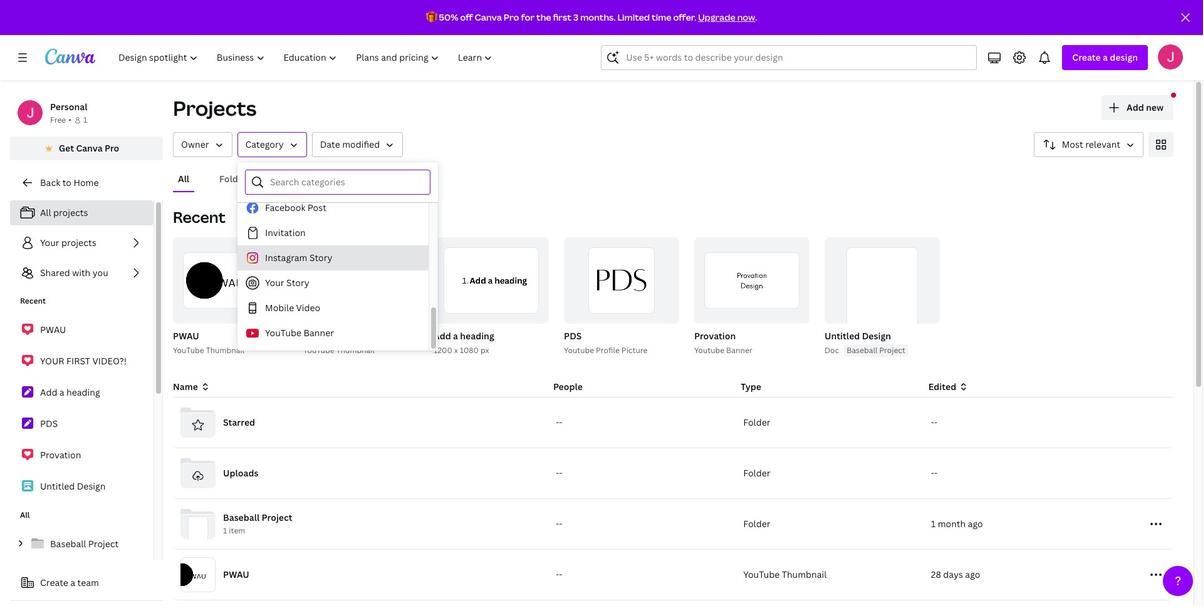 Task type: describe. For each thing, give the bounding box(es) containing it.
youtube banner button
[[237, 321, 429, 346]]

3
[[573, 11, 579, 23]]

your story option
[[237, 271, 429, 296]]

create a design
[[1072, 51, 1138, 63]]

baseball project 1 item
[[223, 512, 292, 537]]

create a design button
[[1062, 45, 1148, 70]]

most
[[1062, 138, 1083, 150]]

youtube for pds
[[564, 345, 594, 356]]

facebook post button
[[237, 196, 429, 221]]

edited button
[[928, 380, 1106, 394]]

most relevant
[[1062, 138, 1120, 150]]

baseball inside baseball project 1 item
[[223, 512, 260, 524]]

pds link
[[10, 411, 154, 437]]

baseball project inside button
[[847, 345, 905, 356]]

2 horizontal spatial pwau
[[223, 569, 249, 581]]

2
[[536, 309, 540, 318]]

pwau inside pwau youtube thumbnail
[[173, 330, 199, 342]]

🎁
[[426, 11, 437, 23]]

1 for 1
[[83, 115, 87, 125]]

images button
[[340, 167, 380, 191]]

a for add a heading 1200 x 1080 px
[[453, 330, 458, 342]]

untitled inside list
[[40, 481, 75, 493]]

create a team button
[[10, 571, 163, 596]]

top level navigation element
[[110, 45, 503, 70]]

mobile video button
[[237, 296, 429, 321]]

pro inside button
[[105, 142, 119, 154]]

youtube inside your first video?! youtube thumbnail
[[303, 345, 334, 356]]

banner inside button
[[304, 327, 334, 339]]

pds youtube profile picture
[[564, 330, 648, 356]]

add a heading link
[[10, 380, 154, 406]]

1 horizontal spatial untitled design
[[825, 330, 891, 342]]

video?! for your first video?!
[[92, 355, 127, 367]]

50%
[[439, 11, 458, 23]]

mobile
[[265, 302, 294, 314]]

type
[[741, 381, 761, 393]]

video?! for your first video?! youtube thumbnail
[[356, 330, 391, 342]]

Search categories search field
[[270, 170, 422, 194]]

youtube banner option
[[237, 321, 429, 346]]

add a heading 1200 x 1080 px
[[434, 330, 494, 356]]

projects for all projects
[[53, 207, 88, 219]]

months.
[[580, 11, 616, 23]]

youtube inside button
[[265, 327, 301, 339]]

personal
[[50, 101, 87, 113]]

free •
[[50, 115, 71, 125]]

your projects
[[40, 237, 96, 249]]

0 horizontal spatial recent
[[20, 296, 46, 306]]

limited
[[618, 11, 650, 23]]

back to home link
[[10, 170, 163, 196]]

of
[[528, 309, 535, 318]]

youtube thumbnail
[[743, 569, 827, 581]]

images
[[345, 173, 375, 185]]

videos
[[405, 173, 434, 185]]

pwau button
[[173, 329, 199, 345]]

videos button
[[400, 167, 439, 191]]

provation for provation
[[40, 449, 81, 461]]

edited
[[928, 381, 956, 393]]

get canva pro
[[59, 142, 119, 154]]

baseball inside button
[[847, 345, 878, 356]]

youtube banner
[[265, 327, 334, 339]]

project inside baseball project 'link'
[[88, 538, 119, 550]]

all projects link
[[10, 201, 154, 226]]

ago for 28 days ago
[[965, 569, 980, 581]]

ago for 1 month ago
[[968, 518, 983, 530]]

your first video?! link
[[10, 348, 154, 375]]

pwau inside list
[[40, 324, 66, 336]]

upgrade
[[698, 11, 736, 23]]

your story button
[[237, 271, 429, 296]]

upgrade now button
[[698, 11, 755, 23]]

back to home
[[40, 177, 99, 189]]

new
[[1146, 102, 1164, 113]]

provation button
[[694, 329, 736, 345]]

1 for 1 month ago
[[931, 518, 936, 530]]

28
[[931, 569, 941, 581]]

•
[[68, 115, 71, 125]]

mobile video option
[[237, 296, 429, 321]]

facebook post option
[[237, 196, 429, 221]]

for
[[521, 11, 535, 23]]

Date modified button
[[312, 132, 403, 157]]

2 vertical spatial all
[[20, 510, 30, 521]]

you
[[93, 267, 108, 279]]

first
[[553, 11, 571, 23]]

designs
[[281, 173, 315, 185]]

a for add a heading
[[59, 387, 64, 399]]

baseball project inside 'link'
[[50, 538, 119, 550]]

shared with you link
[[10, 261, 154, 286]]

x
[[454, 345, 458, 356]]

to
[[62, 177, 71, 189]]

projects for your projects
[[61, 237, 96, 249]]

a for create a team
[[70, 577, 75, 589]]

offer.
[[673, 11, 696, 23]]

item
[[229, 526, 245, 537]]

28 days ago
[[931, 569, 980, 581]]

uploads
[[223, 467, 258, 479]]

video
[[296, 302, 320, 314]]

provation youtube banner
[[694, 330, 752, 356]]

get canva pro button
[[10, 137, 163, 160]]

Category button
[[237, 132, 307, 157]]

baseball inside 'link'
[[50, 538, 86, 550]]

name
[[173, 381, 198, 393]]

list box containing facebook post
[[237, 0, 429, 346]]

project inside the baseball project button
[[879, 345, 905, 356]]

shared with you
[[40, 267, 108, 279]]

get
[[59, 142, 74, 154]]

off
[[460, 11, 473, 23]]

owner
[[181, 138, 209, 150]]

create for create a design
[[1072, 51, 1101, 63]]

starred
[[223, 417, 255, 429]]

untitled design link
[[10, 474, 154, 500]]

profile
[[596, 345, 620, 356]]

1 of 2
[[522, 309, 540, 318]]

pwau link
[[10, 317, 154, 343]]



Task type: vqa. For each thing, say whether or not it's contained in the screenshot.
Monday column header
no



Task type: locate. For each thing, give the bounding box(es) containing it.
0 horizontal spatial first
[[66, 355, 90, 367]]

heading down your first video?! link
[[66, 387, 100, 399]]

1 horizontal spatial thumbnail
[[336, 345, 375, 356]]

youtube for provation
[[694, 345, 724, 356]]

james peterson image
[[1158, 44, 1183, 70]]

2 list from the top
[[10, 317, 154, 500]]

a up x
[[453, 330, 458, 342]]

canva right get
[[76, 142, 103, 154]]

2 horizontal spatial add
[[1127, 102, 1144, 113]]

folders
[[219, 173, 251, 185]]

pwau
[[40, 324, 66, 336], [173, 330, 199, 342], [223, 569, 249, 581]]

your for your story
[[265, 277, 284, 289]]

video?! down mobile video option
[[356, 330, 391, 342]]

0 horizontal spatial add
[[40, 387, 57, 399]]

0 vertical spatial design
[[862, 330, 891, 342]]

0 vertical spatial banner
[[304, 327, 334, 339]]

first for your first video?!
[[66, 355, 90, 367]]

0 vertical spatial provation
[[694, 330, 736, 342]]

list containing pwau
[[10, 317, 154, 500]]

0 horizontal spatial video?!
[[92, 355, 127, 367]]

0 horizontal spatial youtube
[[564, 345, 594, 356]]

design
[[862, 330, 891, 342], [77, 481, 106, 493]]

folders button
[[214, 167, 256, 191]]

add new
[[1127, 102, 1164, 113]]

list box
[[237, 0, 429, 346]]

heading
[[460, 330, 494, 342], [66, 387, 100, 399]]

--
[[556, 417, 562, 429], [931, 417, 938, 429], [556, 467, 562, 479], [931, 467, 938, 479], [556, 518, 562, 530], [556, 569, 562, 581]]

1 horizontal spatial pwau
[[173, 330, 199, 342]]

2 folder from the top
[[743, 467, 770, 479]]

a for create a design
[[1103, 51, 1108, 63]]

untitled design up the baseball project button
[[825, 330, 891, 342]]

design
[[1110, 51, 1138, 63]]

ago
[[968, 518, 983, 530], [965, 569, 980, 581]]

heading inside add a heading 1200 x 1080 px
[[460, 330, 494, 342]]

pds inside list
[[40, 418, 58, 430]]

1 horizontal spatial banner
[[726, 345, 752, 356]]

youtube inside pwau youtube thumbnail
[[173, 345, 204, 356]]

0 vertical spatial your
[[40, 237, 59, 249]]

create a team
[[40, 577, 99, 589]]

Owner button
[[173, 132, 232, 157]]

1080
[[460, 345, 479, 356]]

baseball
[[847, 345, 878, 356], [223, 512, 260, 524], [50, 538, 86, 550]]

None search field
[[601, 45, 977, 70]]

1 vertical spatial heading
[[66, 387, 100, 399]]

design inside button
[[862, 330, 891, 342]]

first down mobile video option
[[330, 330, 354, 342]]

0 horizontal spatial your
[[40, 237, 59, 249]]

pwau up your first video?! link
[[40, 324, 66, 336]]

0 vertical spatial untitled design
[[825, 330, 891, 342]]

add up 1200
[[434, 330, 451, 342]]

1 vertical spatial add
[[434, 330, 451, 342]]

untitled design down provation link at bottom left
[[40, 481, 106, 493]]

heading up 'px'
[[460, 330, 494, 342]]

design inside list
[[77, 481, 106, 493]]

1 vertical spatial pro
[[105, 142, 119, 154]]

your up shared
[[40, 237, 59, 249]]

untitled design button
[[825, 329, 891, 345]]

2 horizontal spatial baseball
[[847, 345, 878, 356]]

1 month ago
[[931, 518, 983, 530]]

baseball project button
[[844, 345, 908, 357]]

1 vertical spatial canva
[[76, 142, 103, 154]]

0 horizontal spatial pds
[[40, 418, 58, 430]]

first inside your first video?! youtube thumbnail
[[330, 330, 354, 342]]

all for all projects
[[40, 207, 51, 219]]

first for your first video?! youtube thumbnail
[[330, 330, 354, 342]]

your for your first video?!
[[40, 355, 64, 367]]

invitation option
[[237, 221, 429, 246]]

1 vertical spatial video?!
[[92, 355, 127, 367]]

1 vertical spatial project
[[262, 512, 292, 524]]

1 vertical spatial projects
[[61, 237, 96, 249]]

2 horizontal spatial thumbnail
[[782, 569, 827, 581]]

your first video?!
[[40, 355, 127, 367]]

story down invitation button on the top of the page
[[309, 252, 332, 264]]

0 horizontal spatial pro
[[105, 142, 119, 154]]

add for add a heading 1200 x 1080 px
[[434, 330, 451, 342]]

invitation button
[[237, 221, 429, 246]]

youtube down pds button
[[564, 345, 594, 356]]

banner down provation button
[[726, 345, 752, 356]]

designs button
[[276, 167, 320, 191]]

1 horizontal spatial canva
[[475, 11, 502, 23]]

1 vertical spatial your
[[265, 277, 284, 289]]

instagram story
[[265, 252, 332, 264]]

your inside list
[[40, 355, 64, 367]]

1 horizontal spatial youtube
[[694, 345, 724, 356]]

your
[[40, 237, 59, 249], [265, 277, 284, 289]]

1 horizontal spatial create
[[1072, 51, 1101, 63]]

create left design at the top of the page
[[1072, 51, 1101, 63]]

add inside add a heading 1200 x 1080 px
[[434, 330, 451, 342]]

back
[[40, 177, 60, 189]]

provation inside provation link
[[40, 449, 81, 461]]

doc
[[825, 345, 839, 356]]

a inside add a heading 1200 x 1080 px
[[453, 330, 458, 342]]

1 vertical spatial list
[[10, 317, 154, 500]]

0 horizontal spatial all
[[20, 510, 30, 521]]

1 horizontal spatial provation
[[694, 330, 736, 342]]

0 vertical spatial first
[[330, 330, 354, 342]]

2 vertical spatial folder
[[743, 518, 770, 530]]

1 horizontal spatial project
[[262, 512, 292, 524]]

baseball down untitled design button
[[847, 345, 878, 356]]

thumbnail
[[206, 345, 244, 356], [336, 345, 375, 356], [782, 569, 827, 581]]

0 vertical spatial pro
[[504, 11, 519, 23]]

1 horizontal spatial baseball project
[[847, 345, 905, 356]]

1 left of
[[522, 309, 526, 318]]

relevant
[[1085, 138, 1120, 150]]

0 vertical spatial ago
[[968, 518, 983, 530]]

invitation
[[265, 227, 306, 239]]

px
[[481, 345, 489, 356]]

all button
[[173, 167, 194, 191]]

video?! inside your first video?! youtube thumbnail
[[356, 330, 391, 342]]

your story
[[265, 277, 309, 289]]

1 horizontal spatial pro
[[504, 11, 519, 23]]

1 right •
[[83, 115, 87, 125]]

2 vertical spatial project
[[88, 538, 119, 550]]

time
[[652, 11, 671, 23]]

1200
[[434, 345, 452, 356]]

0 vertical spatial recent
[[173, 207, 225, 227]]

a down your first video?! link
[[59, 387, 64, 399]]

story for your story
[[286, 277, 309, 289]]

provation inside provation youtube banner
[[694, 330, 736, 342]]

provation for provation youtube banner
[[694, 330, 736, 342]]

with
[[72, 267, 90, 279]]

instagram story button
[[237, 246, 429, 271]]

add for add new
[[1127, 102, 1144, 113]]

0 vertical spatial all
[[178, 173, 189, 185]]

0 vertical spatial canva
[[475, 11, 502, 23]]

add
[[1127, 102, 1144, 113], [434, 330, 451, 342], [40, 387, 57, 399]]

1 youtube from the left
[[564, 345, 594, 356]]

1 horizontal spatial first
[[330, 330, 354, 342]]

canva inside button
[[76, 142, 103, 154]]

pro left the for
[[504, 11, 519, 23]]

🎁 50% off canva pro for the first 3 months. limited time offer. upgrade now .
[[426, 11, 757, 23]]

provation link
[[10, 442, 154, 469]]

category
[[245, 138, 284, 150]]

0 horizontal spatial pwau
[[40, 324, 66, 336]]

all for all button on the top left of the page
[[178, 173, 189, 185]]

0 vertical spatial add
[[1127, 102, 1144, 113]]

story inside the your story button
[[286, 277, 309, 289]]

0 vertical spatial baseball
[[847, 345, 878, 356]]

untitled down provation link at bottom left
[[40, 481, 75, 493]]

1 vertical spatial baseball project
[[50, 538, 119, 550]]

0 horizontal spatial heading
[[66, 387, 100, 399]]

project
[[879, 345, 905, 356], [262, 512, 292, 524], [88, 538, 119, 550]]

post
[[308, 202, 326, 214]]

instagram story option
[[237, 246, 429, 271]]

facebook post
[[265, 202, 326, 214]]

folder for starred
[[743, 417, 770, 429]]

youtube inside provation youtube banner
[[694, 345, 724, 356]]

mobile video
[[265, 302, 320, 314]]

first inside list
[[66, 355, 90, 367]]

2 horizontal spatial project
[[879, 345, 905, 356]]

1 folder from the top
[[743, 417, 770, 429]]

1 horizontal spatial your
[[303, 330, 328, 342]]

add down your first video?! link
[[40, 387, 57, 399]]

0 horizontal spatial canva
[[76, 142, 103, 154]]

0 vertical spatial baseball project
[[847, 345, 905, 356]]

date modified
[[320, 138, 380, 150]]

1 left month
[[931, 518, 936, 530]]

canva right off
[[475, 11, 502, 23]]

projects
[[173, 95, 257, 122]]

1 for 1 of 2
[[522, 309, 526, 318]]

instagram
[[265, 252, 307, 264]]

baseball project down untitled design button
[[847, 345, 905, 356]]

0 vertical spatial pds
[[564, 330, 582, 342]]

add inside list
[[40, 387, 57, 399]]

Sort by button
[[1034, 132, 1144, 157]]

pds inside 'pds youtube profile picture'
[[564, 330, 582, 342]]

add inside dropdown button
[[1127, 102, 1144, 113]]

ago right month
[[968, 518, 983, 530]]

recent down shared
[[20, 296, 46, 306]]

projects
[[53, 207, 88, 219], [61, 237, 96, 249]]

create inside dropdown button
[[1072, 51, 1101, 63]]

date
[[320, 138, 340, 150]]

1 vertical spatial baseball
[[223, 512, 260, 524]]

projects down all projects link
[[61, 237, 96, 249]]

picture
[[621, 345, 648, 356]]

1 inside baseball project 1 item
[[223, 526, 227, 537]]

baseball project up team
[[50, 538, 119, 550]]

1 horizontal spatial add
[[434, 330, 451, 342]]

your
[[303, 330, 328, 342], [40, 355, 64, 367]]

your for your projects
[[40, 237, 59, 249]]

first down pwau link
[[66, 355, 90, 367]]

0 horizontal spatial baseball project
[[50, 538, 119, 550]]

add left new in the top of the page
[[1127, 102, 1144, 113]]

list
[[10, 201, 154, 286], [10, 317, 154, 500]]

shared
[[40, 267, 70, 279]]

home
[[74, 177, 99, 189]]

0 vertical spatial create
[[1072, 51, 1101, 63]]

youtube inside 'pds youtube profile picture'
[[564, 345, 594, 356]]

0 horizontal spatial your
[[40, 355, 64, 367]]

thumbnail inside your first video?! youtube thumbnail
[[336, 345, 375, 356]]

design down provation link at bottom left
[[77, 481, 106, 493]]

all inside list
[[40, 207, 51, 219]]

0 horizontal spatial baseball
[[50, 538, 86, 550]]

1 vertical spatial banner
[[726, 345, 752, 356]]

name button
[[173, 380, 210, 394]]

youtube
[[564, 345, 594, 356], [694, 345, 724, 356]]

1 vertical spatial folder
[[743, 467, 770, 479]]

1 vertical spatial recent
[[20, 296, 46, 306]]

a left team
[[70, 577, 75, 589]]

1 vertical spatial create
[[40, 577, 68, 589]]

add for add a heading
[[40, 387, 57, 399]]

untitled design
[[825, 330, 891, 342], [40, 481, 106, 493]]

1 vertical spatial story
[[286, 277, 309, 289]]

0 vertical spatial video?!
[[356, 330, 391, 342]]

1 vertical spatial your
[[40, 355, 64, 367]]

1 vertical spatial ago
[[965, 569, 980, 581]]

banner down video
[[304, 327, 334, 339]]

0 horizontal spatial create
[[40, 577, 68, 589]]

youtube
[[265, 327, 301, 339], [173, 345, 204, 356], [303, 345, 334, 356], [743, 569, 780, 581]]

your inside list
[[40, 237, 59, 249]]

folder for uploads
[[743, 467, 770, 479]]

Search search field
[[626, 46, 952, 70]]

1 horizontal spatial all
[[40, 207, 51, 219]]

a inside dropdown button
[[1103, 51, 1108, 63]]

2 horizontal spatial all
[[178, 173, 189, 185]]

0 horizontal spatial untitled design
[[40, 481, 106, 493]]

video?! down pwau link
[[92, 355, 127, 367]]

project inside baseball project 1 item
[[262, 512, 292, 524]]

pwau up name at the bottom left of the page
[[173, 330, 199, 342]]

0 vertical spatial untitled
[[825, 330, 860, 342]]

2 vertical spatial add
[[40, 387, 57, 399]]

0 horizontal spatial design
[[77, 481, 106, 493]]

banner
[[304, 327, 334, 339], [726, 345, 752, 356]]

thumbnail inside pwau youtube thumbnail
[[206, 345, 244, 356]]

pwau down item
[[223, 569, 249, 581]]

facebook
[[265, 202, 305, 214]]

video?! inside your first video?! link
[[92, 355, 127, 367]]

1 vertical spatial untitled
[[40, 481, 75, 493]]

days
[[943, 569, 963, 581]]

0 vertical spatial your
[[303, 330, 328, 342]]

list containing all projects
[[10, 201, 154, 286]]

pds for pds
[[40, 418, 58, 430]]

2 youtube from the left
[[694, 345, 724, 356]]

1 horizontal spatial pds
[[564, 330, 582, 342]]

create for create a team
[[40, 577, 68, 589]]

0 vertical spatial list
[[10, 201, 154, 286]]

story inside instagram story button
[[309, 252, 332, 264]]

untitled inside button
[[825, 330, 860, 342]]

baseball up item
[[223, 512, 260, 524]]

1 horizontal spatial your
[[265, 277, 284, 289]]

people
[[553, 381, 583, 393]]

your up add a heading
[[40, 355, 64, 367]]

add a heading
[[40, 387, 100, 399]]

youtube down provation button
[[694, 345, 724, 356]]

ago right days
[[965, 569, 980, 581]]

the
[[536, 11, 551, 23]]

story down instagram story at the left top of the page
[[286, 277, 309, 289]]

free
[[50, 115, 66, 125]]

design up the baseball project button
[[862, 330, 891, 342]]

canva
[[475, 11, 502, 23], [76, 142, 103, 154]]

a inside button
[[70, 577, 75, 589]]

create left team
[[40, 577, 68, 589]]

banner inside provation youtube banner
[[726, 345, 752, 356]]

your inside your first video?! youtube thumbnail
[[303, 330, 328, 342]]

2 vertical spatial baseball
[[50, 538, 86, 550]]

0 vertical spatial heading
[[460, 330, 494, 342]]

untitled up doc
[[825, 330, 860, 342]]

heading for add a heading
[[66, 387, 100, 399]]

story for instagram story
[[309, 252, 332, 264]]

untitled design inside list
[[40, 481, 106, 493]]

baseball up create a team
[[50, 538, 86, 550]]

pds button
[[564, 329, 582, 345]]

modified
[[342, 138, 380, 150]]

a inside list
[[59, 387, 64, 399]]

0 vertical spatial projects
[[53, 207, 88, 219]]

month
[[938, 518, 966, 530]]

add new button
[[1102, 95, 1174, 120]]

0 vertical spatial story
[[309, 252, 332, 264]]

1 horizontal spatial video?!
[[356, 330, 391, 342]]

0 vertical spatial folder
[[743, 417, 770, 429]]

3 folder from the top
[[743, 518, 770, 530]]

add a heading button
[[434, 329, 494, 345]]

1 vertical spatial design
[[77, 481, 106, 493]]

1 vertical spatial untitled design
[[40, 481, 106, 493]]

your for your first video?! youtube thumbnail
[[303, 330, 328, 342]]

create inside button
[[40, 577, 68, 589]]

pds for pds youtube profile picture
[[564, 330, 582, 342]]

pro
[[504, 11, 519, 23], [105, 142, 119, 154]]

1 vertical spatial all
[[40, 207, 51, 219]]

0 horizontal spatial untitled
[[40, 481, 75, 493]]

1 list from the top
[[10, 201, 154, 286]]

your inside button
[[265, 277, 284, 289]]

1 horizontal spatial untitled
[[825, 330, 860, 342]]

1 horizontal spatial recent
[[173, 207, 225, 227]]

your up mobile
[[265, 277, 284, 289]]

1 vertical spatial provation
[[40, 449, 81, 461]]

your down video
[[303, 330, 328, 342]]

pro up back to home link
[[105, 142, 119, 154]]

heading for add a heading 1200 x 1080 px
[[460, 330, 494, 342]]

0 vertical spatial project
[[879, 345, 905, 356]]

your first video?! youtube thumbnail
[[303, 330, 391, 356]]

0 horizontal spatial project
[[88, 538, 119, 550]]

projects down back to home
[[53, 207, 88, 219]]

1 horizontal spatial heading
[[460, 330, 494, 342]]

1 left item
[[223, 526, 227, 537]]

a left design at the top of the page
[[1103, 51, 1108, 63]]

recent down all button on the top left of the page
[[173, 207, 225, 227]]

all inside button
[[178, 173, 189, 185]]

heading inside add a heading link
[[66, 387, 100, 399]]



